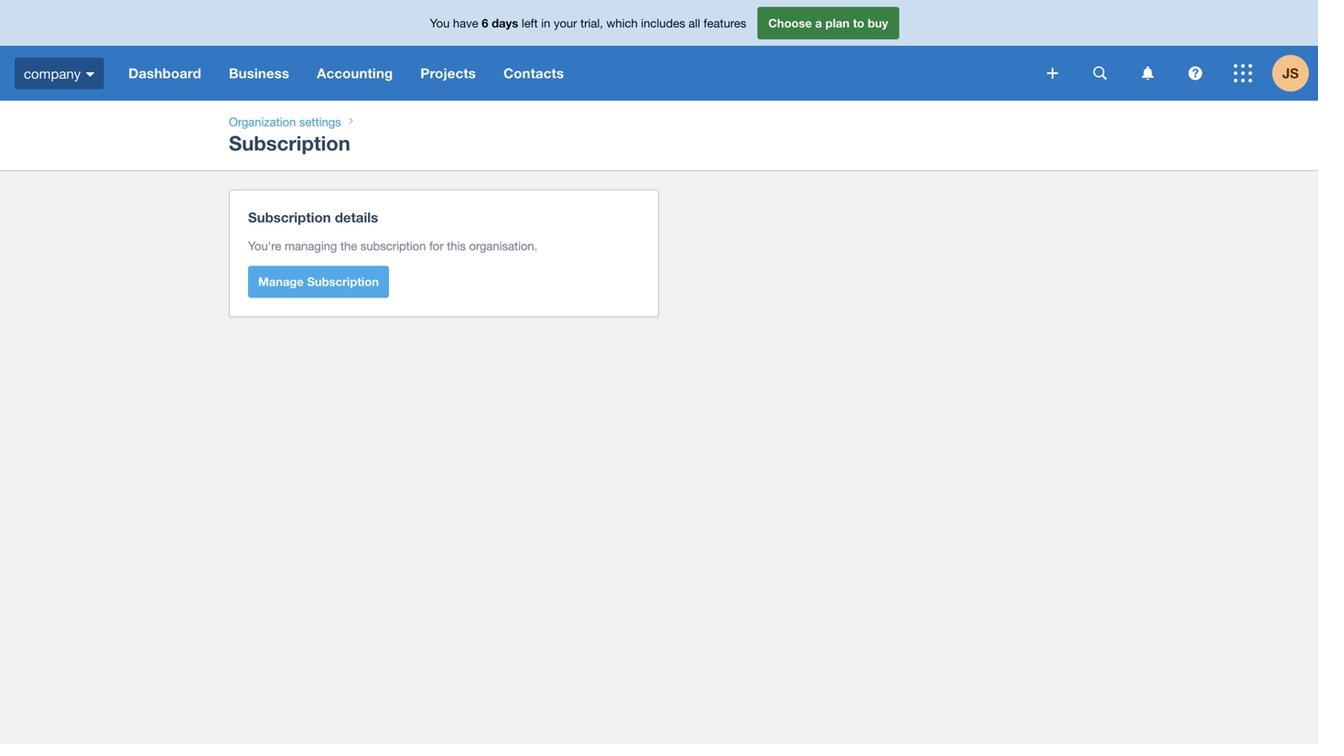 Task type: describe. For each thing, give the bounding box(es) containing it.
details
[[335, 209, 378, 226]]

buy
[[868, 16, 889, 30]]

you have 6 days left in your trial, which includes all features
[[430, 16, 747, 30]]

contacts button
[[490, 46, 578, 101]]

this
[[447, 239, 466, 253]]

svg image inside the 'company' popup button
[[85, 72, 95, 77]]

inline image
[[337, 108, 365, 135]]

a
[[816, 16, 822, 30]]

left
[[522, 16, 538, 30]]

plan
[[826, 16, 850, 30]]

js button
[[1273, 46, 1319, 101]]

you're managing the subscription for this organisation.
[[248, 239, 538, 253]]

1 svg image from the left
[[1094, 66, 1108, 80]]

organisation.
[[469, 239, 538, 253]]

subscription navigation
[[229, 101, 1090, 170]]

accounting button
[[303, 46, 407, 101]]

in
[[541, 16, 551, 30]]

trial,
[[581, 16, 603, 30]]

company button
[[0, 46, 115, 101]]

projects button
[[407, 46, 490, 101]]

subscription inside button
[[307, 275, 379, 289]]

2 svg image from the left
[[1142, 66, 1154, 80]]

dashboard link
[[115, 46, 215, 101]]

choose a plan to buy
[[769, 16, 889, 30]]

6
[[482, 16, 489, 30]]

subscription
[[361, 239, 426, 253]]

manage
[[258, 275, 304, 289]]

organization
[[229, 115, 296, 129]]

all
[[689, 16, 701, 30]]

days
[[492, 16, 519, 30]]

choose
[[769, 16, 812, 30]]

subscription for subscription
[[229, 131, 351, 155]]

company
[[24, 65, 81, 81]]



Task type: vqa. For each thing, say whether or not it's contained in the screenshot.
project
no



Task type: locate. For each thing, give the bounding box(es) containing it.
0 vertical spatial subscription
[[229, 131, 351, 155]]

settings
[[299, 115, 341, 129]]

for
[[429, 239, 444, 253]]

banner
[[0, 0, 1319, 101]]

organization settings link
[[229, 115, 341, 129]]

subscription
[[229, 131, 351, 155], [248, 209, 331, 226], [307, 275, 379, 289]]

svg image
[[1094, 66, 1108, 80], [1142, 66, 1154, 80]]

1 vertical spatial subscription
[[248, 209, 331, 226]]

accounting
[[317, 65, 393, 82]]

manage subscription button
[[248, 266, 389, 298]]

0 horizontal spatial svg image
[[1094, 66, 1108, 80]]

contacts
[[504, 65, 564, 82]]

organization settings
[[229, 115, 341, 129]]

which
[[607, 16, 638, 30]]

subscription down the at the left top
[[307, 275, 379, 289]]

2 vertical spatial subscription
[[307, 275, 379, 289]]

business button
[[215, 46, 303, 101]]

to
[[853, 16, 865, 30]]

features
[[704, 16, 747, 30]]

manage subscription
[[258, 275, 379, 289]]

managing
[[285, 239, 337, 253]]

have
[[453, 16, 479, 30]]

subscription for subscription details
[[248, 209, 331, 226]]

you
[[430, 16, 450, 30]]

business
[[229, 65, 290, 82]]

dashboard
[[128, 65, 201, 82]]

the
[[341, 239, 357, 253]]

banner containing dashboard
[[0, 0, 1319, 101]]

js
[[1283, 65, 1300, 82]]

subscription inside navigation
[[229, 131, 351, 155]]

includes
[[641, 16, 686, 30]]

you're
[[248, 239, 281, 253]]

subscription down organization settings
[[229, 131, 351, 155]]

projects
[[421, 65, 476, 82]]

1 horizontal spatial svg image
[[1142, 66, 1154, 80]]

svg image
[[1234, 64, 1253, 82], [1189, 66, 1203, 80], [1048, 68, 1059, 79], [85, 72, 95, 77]]

your
[[554, 16, 577, 30]]

subscription up 'managing' on the top of page
[[248, 209, 331, 226]]

subscription details
[[248, 209, 378, 226]]



